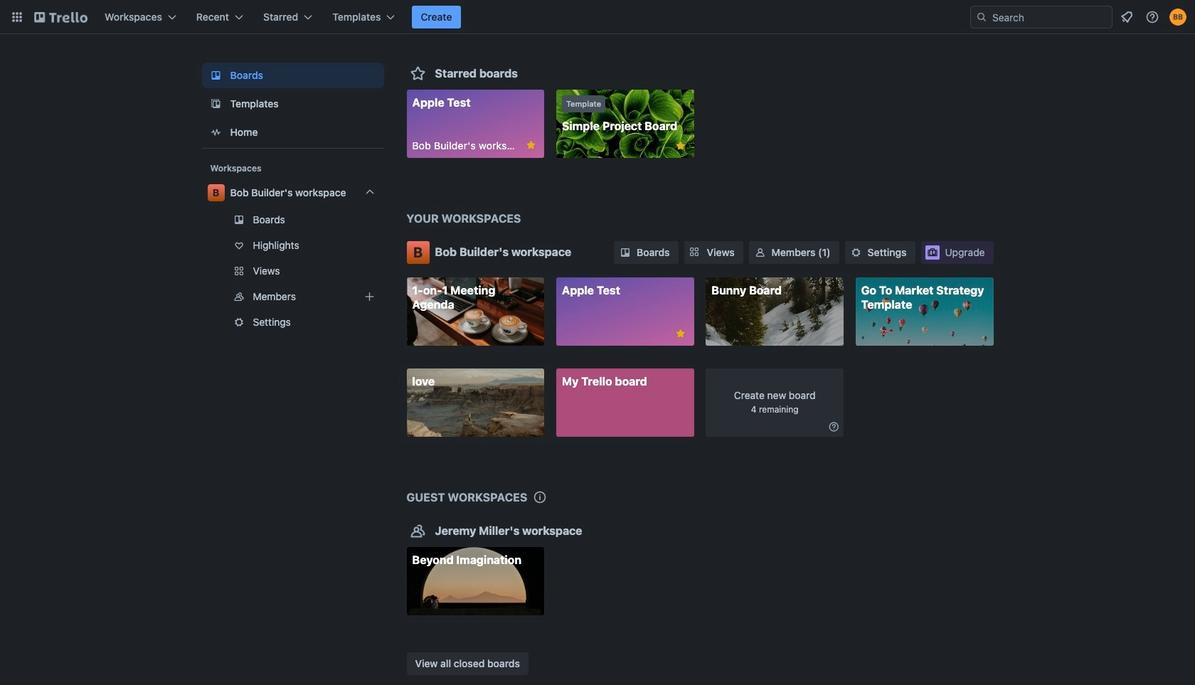 Task type: vqa. For each thing, say whether or not it's contained in the screenshot.
bottommost boards
no



Task type: describe. For each thing, give the bounding box(es) containing it.
click to unstar this board. it will be removed from your starred list. image
[[675, 139, 687, 152]]

bob builder (bobbuilder40) image
[[1170, 9, 1187, 26]]

2 sm image from the left
[[753, 245, 768, 259]]

1 sm image from the left
[[619, 245, 633, 259]]

sm image
[[827, 420, 841, 434]]

0 horizontal spatial click to unstar this board. it will be removed from your starred list. image
[[525, 139, 538, 152]]

board image
[[207, 67, 225, 84]]

template board image
[[207, 95, 225, 112]]

1 horizontal spatial click to unstar this board. it will be removed from your starred list. image
[[675, 327, 687, 340]]

Search field
[[988, 6, 1112, 28]]

primary element
[[0, 0, 1196, 34]]

3 sm image from the left
[[849, 245, 864, 259]]



Task type: locate. For each thing, give the bounding box(es) containing it.
0 notifications image
[[1119, 9, 1136, 26]]

1 horizontal spatial sm image
[[753, 245, 768, 259]]

sm image
[[619, 245, 633, 259], [753, 245, 768, 259], [849, 245, 864, 259]]

0 horizontal spatial sm image
[[619, 245, 633, 259]]

click to unstar this board. it will be removed from your starred list. image
[[525, 139, 538, 152], [675, 327, 687, 340]]

0 vertical spatial click to unstar this board. it will be removed from your starred list. image
[[525, 139, 538, 152]]

search image
[[976, 11, 988, 23]]

back to home image
[[34, 6, 88, 28]]

home image
[[207, 124, 225, 141]]

2 horizontal spatial sm image
[[849, 245, 864, 259]]

open information menu image
[[1146, 10, 1160, 24]]

1 vertical spatial click to unstar this board. it will be removed from your starred list. image
[[675, 327, 687, 340]]

add image
[[361, 288, 378, 305]]



